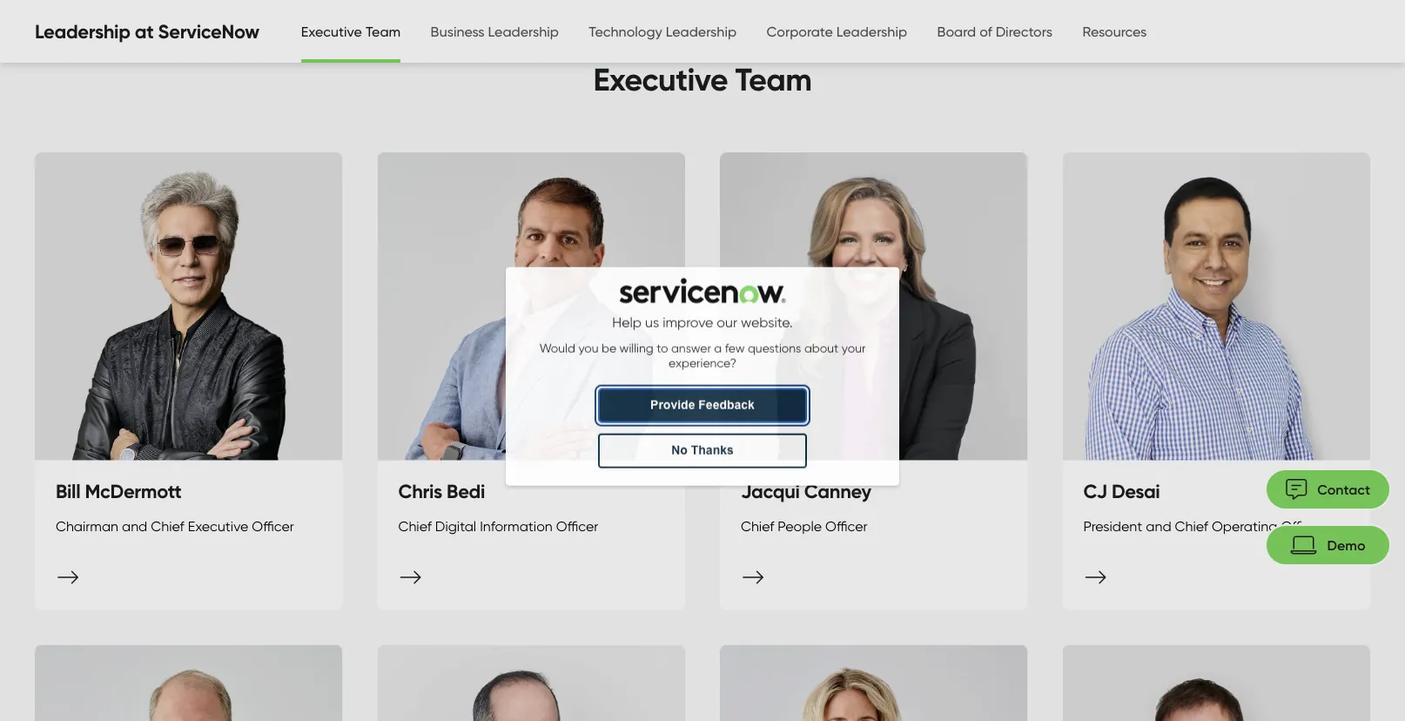 Task type: vqa. For each thing, say whether or not it's contained in the screenshot.
third
no



Task type: locate. For each thing, give the bounding box(es) containing it.
be
[[602, 335, 617, 350]]

us
[[645, 308, 660, 325]]

servicenow logo image
[[619, 272, 787, 298]]

no
[[672, 438, 688, 452]]

thanks
[[691, 438, 734, 452]]

a
[[715, 335, 722, 350]]

our
[[717, 308, 738, 325]]

help us improve our website. dialog
[[506, 262, 900, 480]]

willing
[[620, 335, 654, 350]]

provide
[[651, 393, 696, 406]]

provide feedback button
[[598, 383, 807, 417]]

no thanks button
[[598, 428, 807, 463]]

improve
[[663, 308, 714, 325]]

help
[[613, 308, 642, 325]]

would
[[540, 335, 576, 350]]

to
[[657, 335, 669, 350]]

questions
[[748, 335, 802, 350]]

would you be willing to answer a few questions about your experience?
[[540, 335, 869, 365]]



Task type: describe. For each thing, give the bounding box(es) containing it.
help us improve our website.
[[613, 308, 793, 325]]

you
[[579, 335, 599, 350]]

provide feedback
[[651, 393, 755, 406]]

about
[[805, 335, 839, 350]]

website.
[[741, 308, 793, 325]]

few
[[725, 335, 745, 350]]

feedback
[[699, 393, 755, 406]]

your
[[842, 335, 866, 350]]

no thanks
[[672, 438, 734, 452]]

experience?
[[669, 350, 737, 365]]

answer
[[672, 335, 712, 350]]



